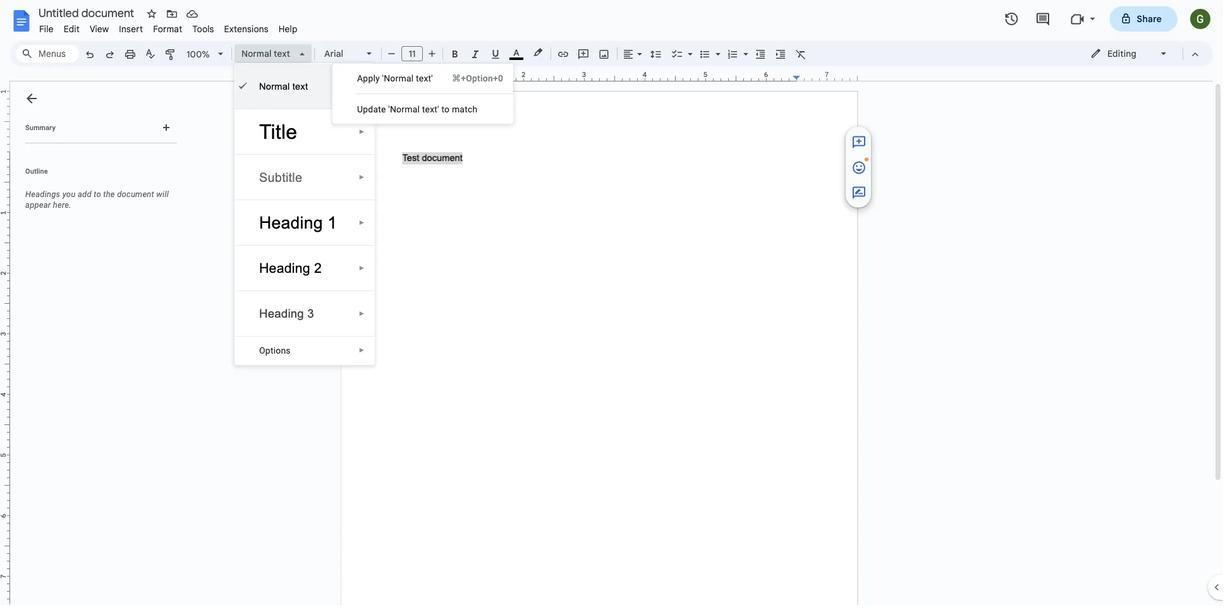 Task type: describe. For each thing, give the bounding box(es) containing it.
outline heading
[[10, 166, 182, 184]]

7 ► from the top
[[359, 347, 365, 355]]

tools menu item
[[187, 22, 219, 36]]

appear
[[25, 201, 51, 210]]

a pply 'normal text'
[[357, 73, 433, 83]]

extensions menu item
[[219, 22, 274, 36]]

Menus field
[[16, 45, 79, 63]]

document
[[117, 190, 154, 199]]

2
[[314, 261, 322, 276]]

share
[[1138, 13, 1163, 24]]

'normal for pdate
[[389, 104, 420, 114]]

help
[[279, 23, 298, 34]]

1 ► from the top
[[359, 83, 365, 90]]

line & paragraph spacing image
[[649, 45, 664, 63]]

checklist menu image
[[685, 46, 693, 50]]

text' for u pdate 'normal text' to match
[[422, 104, 439, 114]]

insert
[[119, 23, 143, 34]]

Zoom field
[[182, 45, 229, 64]]

3
[[308, 307, 314, 321]]

menu bar banner
[[0, 0, 1224, 606]]

⌘+option+0 element
[[437, 72, 504, 85]]

arial
[[324, 48, 344, 59]]

title list box
[[235, 63, 375, 366]]

headings
[[25, 190, 60, 199]]

options o element
[[259, 346, 295, 356]]

heading 3
[[259, 307, 314, 321]]

heading for heading 1
[[259, 213, 323, 232]]

add
[[78, 190, 92, 199]]

'normal for pply
[[382, 73, 414, 83]]

summary
[[25, 124, 56, 132]]

tools
[[193, 23, 214, 34]]

top margin image
[[0, 92, 9, 156]]

normal text inside option
[[242, 48, 290, 59]]

view
[[90, 23, 109, 34]]

normal inside option
[[242, 48, 272, 59]]

normal text inside the "title" list box
[[259, 81, 308, 91]]

edit menu item
[[59, 22, 85, 36]]

menu bar inside the menu bar banner
[[34, 16, 303, 37]]

heading for heading 3
[[259, 307, 304, 321]]

format
[[153, 23, 182, 34]]

text' for a pply 'normal text'
[[416, 73, 433, 83]]

will
[[156, 190, 169, 199]]

to inside headings you add to the document will appear here.
[[94, 190, 101, 199]]

Font size field
[[402, 46, 428, 62]]

⌘+option+0
[[452, 73, 504, 83]]

► for heading 3
[[359, 310, 365, 318]]

mode and view toolbar
[[1082, 41, 1206, 66]]

you
[[62, 190, 76, 199]]

help menu item
[[274, 22, 303, 36]]

here.
[[53, 201, 71, 210]]

u pdate 'normal text' to match
[[357, 104, 478, 114]]

o
[[259, 346, 266, 356]]

subtitle
[[259, 170, 303, 184]]

the
[[103, 190, 115, 199]]

pply
[[363, 73, 380, 83]]

► for subtitle
[[359, 174, 365, 181]]

Star checkbox
[[143, 5, 161, 23]]



Task type: locate. For each thing, give the bounding box(es) containing it.
'normal right 'pply'
[[382, 73, 414, 83]]

file
[[39, 23, 54, 34]]

to left match
[[442, 104, 450, 114]]

text'
[[416, 73, 433, 83], [422, 104, 439, 114]]

heading 2
[[259, 261, 322, 276]]

text up the title
[[293, 81, 308, 91]]

a
[[357, 73, 363, 83]]

1 vertical spatial heading
[[259, 261, 310, 276]]

1 horizontal spatial to
[[442, 104, 450, 114]]

normal inside the "title" list box
[[259, 81, 290, 91]]

►
[[359, 83, 365, 90], [359, 128, 365, 135], [359, 174, 365, 181], [359, 219, 365, 226], [359, 265, 365, 272], [359, 310, 365, 318], [359, 347, 365, 355]]

normal down the extensions menu item at the left of page
[[242, 48, 272, 59]]

document outline element
[[10, 82, 182, 606]]

0 vertical spatial text
[[274, 48, 290, 59]]

left margin image
[[342, 71, 406, 81]]

1 heading from the top
[[259, 213, 323, 232]]

1 vertical spatial normal
[[259, 81, 290, 91]]

1 vertical spatial 'normal
[[389, 104, 420, 114]]

normal text down the extensions menu item at the left of page
[[242, 48, 290, 59]]

1
[[328, 213, 337, 232]]

1 horizontal spatial text
[[293, 81, 308, 91]]

normal
[[242, 48, 272, 59], [259, 81, 290, 91]]

apply 'normal text' a element
[[357, 73, 437, 83]]

add emoji reaction image
[[852, 160, 867, 175]]

share button
[[1110, 6, 1178, 32]]

3 ► from the top
[[359, 174, 365, 181]]

editing
[[1108, 48, 1137, 59]]

2 ► from the top
[[359, 128, 365, 135]]

main toolbar
[[78, 0, 848, 359]]

heading left 3
[[259, 307, 304, 321]]

menu inside title application
[[333, 64, 514, 124]]

1 vertical spatial to
[[94, 190, 101, 199]]

heading 1
[[259, 213, 337, 232]]

1 vertical spatial text
[[293, 81, 308, 91]]

normal down styles list. normal text selected. option
[[259, 81, 290, 91]]

summary heading
[[25, 123, 56, 133]]

insert image image
[[597, 45, 612, 63]]

'normal right the pdate
[[389, 104, 420, 114]]

2 vertical spatial heading
[[259, 307, 304, 321]]

0 vertical spatial normal
[[242, 48, 272, 59]]

0 horizontal spatial text
[[274, 48, 290, 59]]

heading
[[259, 213, 323, 232], [259, 261, 310, 276], [259, 307, 304, 321]]

menu bar containing file
[[34, 16, 303, 37]]

styles list. normal text selected. option
[[242, 45, 292, 63]]

pdate
[[363, 104, 386, 114]]

view menu item
[[85, 22, 114, 36]]

0 horizontal spatial to
[[94, 190, 101, 199]]

u
[[357, 104, 363, 114]]

text color image
[[510, 45, 524, 60]]

► for heading 2
[[359, 265, 365, 272]]

edit
[[64, 23, 80, 34]]

0 vertical spatial normal text
[[242, 48, 290, 59]]

to left the in the left of the page
[[94, 190, 101, 199]]

text down help menu item
[[274, 48, 290, 59]]

3 heading from the top
[[259, 307, 304, 321]]

text inside option
[[274, 48, 290, 59]]

insert menu item
[[114, 22, 148, 36]]

title application
[[0, 0, 1224, 606]]

heading left the 1
[[259, 213, 323, 232]]

o ptions
[[259, 346, 291, 356]]

menu containing a
[[333, 64, 514, 124]]

Rename text field
[[34, 5, 142, 20]]

0 vertical spatial to
[[442, 104, 450, 114]]

format menu item
[[148, 22, 187, 36]]

0 vertical spatial text'
[[416, 73, 433, 83]]

1 vertical spatial normal text
[[259, 81, 308, 91]]

Font size text field
[[402, 46, 423, 61]]

title
[[259, 120, 297, 143]]

Zoom text field
[[183, 46, 214, 63]]

outline
[[25, 167, 48, 175]]

editing button
[[1082, 44, 1178, 63]]

0 vertical spatial 'normal
[[382, 73, 414, 83]]

normal text down styles list. normal text selected. option
[[259, 81, 308, 91]]

menu bar
[[34, 16, 303, 37]]

add comment image
[[852, 135, 867, 150]]

numbered list menu image
[[741, 46, 749, 50]]

'normal
[[382, 73, 414, 83], [389, 104, 420, 114]]

heading for heading 2
[[259, 261, 310, 276]]

update 'normal text' to match u element
[[357, 104, 482, 114]]

menu
[[333, 64, 514, 124]]

highlight color image
[[531, 45, 545, 60]]

text
[[274, 48, 290, 59], [293, 81, 308, 91]]

text' down font size field
[[416, 73, 433, 83]]

1 vertical spatial text'
[[422, 104, 439, 114]]

file menu item
[[34, 22, 59, 36]]

extensions
[[224, 23, 269, 34]]

to
[[442, 104, 450, 114], [94, 190, 101, 199]]

0 vertical spatial heading
[[259, 213, 323, 232]]

► for heading 1
[[359, 219, 365, 226]]

arial option
[[324, 45, 359, 63]]

► for title
[[359, 128, 365, 135]]

heading left 2
[[259, 261, 310, 276]]

normal text
[[242, 48, 290, 59], [259, 81, 308, 91]]

right margin image
[[794, 71, 858, 81]]

suggest edits image
[[852, 186, 867, 201]]

4 ► from the top
[[359, 219, 365, 226]]

6 ► from the top
[[359, 310, 365, 318]]

5 ► from the top
[[359, 265, 365, 272]]

text inside the "title" list box
[[293, 81, 308, 91]]

headings you add to the document will appear here.
[[25, 190, 169, 210]]

match
[[452, 104, 478, 114]]

text' left match
[[422, 104, 439, 114]]

2 heading from the top
[[259, 261, 310, 276]]

ptions
[[266, 346, 291, 356]]



Task type: vqa. For each thing, say whether or not it's contained in the screenshot.
the bottommost Normal
yes



